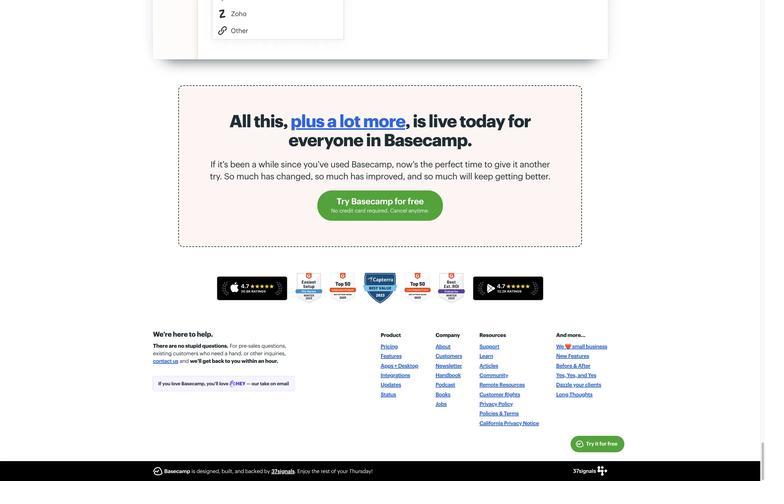 Task type: locate. For each thing, give the bounding box(es) containing it.
changed,
[[276, 171, 313, 181]]

2 much from the left
[[326, 171, 348, 181]]

1 horizontal spatial yes,
[[567, 372, 577, 379]]

basecamp left the designed, at bottom left
[[164, 469, 190, 475]]

features down pricing
[[381, 353, 402, 359]]

1 horizontal spatial the
[[420, 159, 433, 169]]

1 vertical spatial you
[[162, 381, 170, 387]]

required.
[[367, 208, 389, 214]]

yes, up dazzle
[[556, 372, 566, 379]]

you down contact us link
[[162, 381, 170, 387]]

features down small
[[568, 353, 589, 359]]

you down hand,
[[231, 358, 241, 364]]

0 horizontal spatial you
[[162, 381, 170, 387]]

it right give
[[513, 159, 518, 169]]

free inside try basecamp for free no credit card required. cancel anytime.
[[408, 196, 424, 206]]

1 vertical spatial to
[[189, 330, 196, 338]]

customer rights link
[[480, 391, 520, 398]]

while
[[259, 159, 279, 169]]

free for basecamp
[[408, 196, 424, 206]]

your down the yes, yes, and yes
[[573, 382, 584, 388]]

1 horizontal spatial free
[[608, 441, 618, 447]]

and more…
[[556, 332, 586, 338]]

much down perfect at the top of the page
[[435, 171, 458, 181]]

to up keep
[[485, 159, 492, 169]]

try for basecamp
[[337, 196, 350, 206]]

the
[[420, 159, 433, 169], [312, 469, 320, 475]]

podcast
[[436, 382, 455, 388]]

it inside if it's been a while since you've used basecamp, now's the perfect time to give it another try. so much has changed, so much has improved, and so much will keep getting better.
[[513, 159, 518, 169]]

plus a lot more link
[[291, 111, 405, 131]]

love right you'll on the left
[[219, 381, 228, 387]]

0 vertical spatial basecamp
[[351, 196, 393, 206]]

try basecamp for free no credit card required. cancel anytime.
[[331, 196, 429, 214]]

1 vertical spatial free
[[608, 441, 618, 447]]

& for policies
[[499, 411, 503, 417]]

status link
[[381, 391, 396, 398]]

get
[[203, 358, 211, 364]]

and down after
[[578, 372, 587, 379]]

pre-
[[239, 343, 248, 349]]

1 horizontal spatial &
[[574, 363, 577, 369]]

a for plus
[[327, 111, 337, 131]]

1 horizontal spatial for
[[508, 111, 531, 131]]

0 vertical spatial resources
[[480, 332, 506, 338]]

existing
[[153, 350, 172, 357]]

2 horizontal spatial much
[[435, 171, 458, 181]]

1 vertical spatial privacy
[[504, 420, 522, 427]]

cancel
[[390, 208, 407, 214]]

0 horizontal spatial it
[[513, 159, 518, 169]]

0 horizontal spatial for
[[395, 196, 406, 206]]

and down now's
[[407, 171, 422, 181]]

basecamp, left you'll on the left
[[182, 381, 206, 387]]

if left it's
[[211, 159, 216, 169]]

we're here to help.
[[153, 330, 213, 338]]

dazzle
[[556, 382, 572, 388]]

0 horizontal spatial basecamp,
[[182, 381, 206, 387]]

0 horizontal spatial a
[[225, 350, 228, 357]]

0 horizontal spatial your
[[337, 469, 348, 475]]

0 vertical spatial basecamp,
[[352, 159, 394, 169]]

0 vertical spatial you
[[231, 358, 241, 364]]

no
[[331, 208, 338, 214]]

the right now's
[[420, 159, 433, 169]]

0 vertical spatial your
[[573, 382, 584, 388]]

integrations
[[381, 372, 410, 379]]

basecamp, up improved,
[[352, 159, 394, 169]]

0 horizontal spatial is
[[192, 469, 195, 475]]

privacy policy
[[480, 401, 513, 407]]

back
[[212, 358, 224, 364]]

has down 'while'
[[261, 171, 274, 181]]

is right ,
[[413, 111, 426, 131]]

basecamp inside try basecamp for free no credit card required. cancel anytime.
[[351, 196, 393, 206]]

improved,
[[366, 171, 405, 181]]

the left rest
[[312, 469, 320, 475]]

try
[[337, 196, 350, 206], [586, 441, 594, 447]]

remote
[[480, 382, 499, 388]]

0 horizontal spatial privacy
[[480, 401, 498, 407]]

1 vertical spatial is
[[192, 469, 195, 475]]

yes, down before & after link
[[567, 372, 577, 379]]

if it's been a while since you've used basecamp, now's the perfect time to give it another try. so much has changed, so much has improved, and so much will keep getting better.
[[210, 159, 551, 181]]

community
[[480, 372, 508, 379]]

policies
[[480, 411, 498, 417]]

0 horizontal spatial features
[[381, 353, 402, 359]]

0 vertical spatial is
[[413, 111, 426, 131]]

1 horizontal spatial so
[[424, 171, 433, 181]]

updates link
[[381, 382, 401, 388]]

1 horizontal spatial much
[[326, 171, 348, 181]]

it
[[513, 159, 518, 169], [595, 441, 599, 447]]

take
[[260, 381, 270, 387]]

1 horizontal spatial you
[[231, 358, 241, 364]]

1 so from the left
[[315, 171, 324, 181]]

!
[[371, 469, 373, 475]]

2 vertical spatial for
[[600, 441, 607, 447]]

0 horizontal spatial free
[[408, 196, 424, 206]]

0 horizontal spatial yes,
[[556, 372, 566, 379]]

0 horizontal spatial basecamp
[[164, 469, 190, 475]]

california privacy notice link
[[480, 420, 539, 427]]

1 vertical spatial the
[[312, 469, 320, 475]]

1 vertical spatial for
[[395, 196, 406, 206]]

2 yes, from the left
[[567, 372, 577, 379]]

customers link
[[436, 353, 462, 359]]

within
[[241, 358, 257, 364]]

the inside if it's been a while since you've used basecamp, now's the perfect time to give it another try. so much has changed, so much has improved, and so much will keep getting better.
[[420, 159, 433, 169]]

much down been
[[237, 171, 259, 181]]

a right been
[[252, 159, 256, 169]]

for
[[230, 343, 237, 349]]

much down used
[[326, 171, 348, 181]]

0 horizontal spatial has
[[261, 171, 274, 181]]

love down us
[[171, 381, 181, 387]]

& left terms
[[499, 411, 503, 417]]

long thoughts link
[[556, 391, 593, 398]]

try up credit
[[337, 196, 350, 206]]

more
[[363, 111, 405, 131]]

2 horizontal spatial a
[[327, 111, 337, 131]]

2 vertical spatial to
[[225, 358, 230, 364]]

it up 37signals image in the right of the page
[[595, 441, 599, 447]]

try inside try basecamp for free no credit card required. cancel anytime.
[[337, 196, 350, 206]]

status
[[381, 391, 396, 398]]

your right of
[[337, 469, 348, 475]]

&
[[574, 363, 577, 369], [499, 411, 503, 417]]

long
[[556, 391, 569, 398]]

has
[[261, 171, 274, 181], [351, 171, 364, 181]]

0 vertical spatial a
[[327, 111, 337, 131]]

resources up the rights
[[500, 382, 525, 388]]

0 vertical spatial if
[[211, 159, 216, 169]]

0 horizontal spatial so
[[315, 171, 324, 181]]

2 horizontal spatial to
[[485, 159, 492, 169]]

0 horizontal spatial try
[[337, 196, 350, 206]]

and
[[556, 332, 567, 338]]

free for it
[[608, 441, 618, 447]]

0 vertical spatial it
[[513, 159, 518, 169]]

the for perfect
[[420, 159, 433, 169]]

2 vertical spatial a
[[225, 350, 228, 357]]

,
[[405, 111, 410, 131]]

0 horizontal spatial &
[[499, 411, 503, 417]]

to up 'stupid'
[[189, 330, 196, 338]]

so
[[224, 171, 234, 181]]

hour.
[[265, 358, 278, 364]]

for inside , is live today for everyone in basecamp.
[[508, 111, 531, 131]]

1 vertical spatial &
[[499, 411, 503, 417]]

updates
[[381, 382, 401, 388]]

1 horizontal spatial to
[[225, 358, 230, 364]]

1 horizontal spatial a
[[252, 159, 256, 169]]

0 vertical spatial privacy
[[480, 401, 498, 407]]

1 vertical spatial basecamp,
[[182, 381, 206, 387]]

if you love basecamp, you'll love
[[158, 381, 229, 387]]

0 vertical spatial the
[[420, 159, 433, 169]]

1 love from the left
[[171, 381, 181, 387]]

credit
[[339, 208, 354, 214]]

privacy
[[480, 401, 498, 407], [504, 420, 522, 427]]

by
[[264, 469, 270, 475]]

1 vertical spatial a
[[252, 159, 256, 169]]

0 horizontal spatial if
[[158, 381, 161, 387]]

and inside if it's been a while since you've used basecamp, now's the perfect time to give it another try. so much has changed, so much has improved, and so much will keep getting better.
[[407, 171, 422, 181]]

privacy up policies in the right bottom of the page
[[480, 401, 498, 407]]

basecamp up the required.
[[351, 196, 393, 206]]

the for rest
[[312, 469, 320, 475]]

2 has from the left
[[351, 171, 364, 181]]

3 much from the left
[[435, 171, 458, 181]]

for for it
[[600, 441, 607, 447]]

1 horizontal spatial is
[[413, 111, 426, 131]]

try for it
[[586, 441, 594, 447]]

privacy down terms
[[504, 420, 522, 427]]

1 horizontal spatial has
[[351, 171, 364, 181]]

a left lot
[[327, 111, 337, 131]]

for inside try basecamp for free no credit card required. cancel anytime.
[[395, 196, 406, 206]]

if inside if it's been a while since you've used basecamp, now's the perfect time to give it another try. so much has changed, so much has improved, and so much will keep getting better.
[[211, 159, 216, 169]]

0 horizontal spatial much
[[237, 171, 259, 181]]

1 vertical spatial try
[[586, 441, 594, 447]]

& left after
[[574, 363, 577, 369]]

jobs link
[[436, 401, 447, 407]]

0 horizontal spatial love
[[171, 381, 181, 387]]

and inside for pre-sales questions, existing customers who need a hand, or other inquiries, contact us and we'll get back to you within an hour.
[[180, 358, 189, 364]]

2 horizontal spatial for
[[600, 441, 607, 447]]

built,
[[222, 469, 234, 475]]

a inside if it's been a while since you've used basecamp, now's the perfect time to give it another try. so much has changed, so much has improved, and so much will keep getting better.
[[252, 159, 256, 169]]

before & after link
[[556, 363, 591, 369]]

we ❤️ small business
[[556, 343, 608, 350]]

has left improved,
[[351, 171, 364, 181]]

1 vertical spatial if
[[158, 381, 161, 387]]

books link
[[436, 391, 451, 398]]

new features
[[556, 353, 589, 359]]

community link
[[480, 372, 508, 379]]

here
[[173, 330, 188, 338]]

remote resources
[[480, 382, 525, 388]]

if down contact
[[158, 381, 161, 387]]

—
[[246, 381, 251, 387]]

a right need
[[225, 350, 228, 357]]

if for if you love basecamp, you'll love
[[158, 381, 161, 387]]

apps
[[381, 363, 393, 369]]

1 yes, from the left
[[556, 372, 566, 379]]

resources up support link
[[480, 332, 506, 338]]

designed,
[[197, 469, 220, 475]]

0 vertical spatial for
[[508, 111, 531, 131]]

company
[[436, 332, 460, 338]]

1 horizontal spatial your
[[573, 382, 584, 388]]

newsletter
[[436, 363, 462, 369]]

1 horizontal spatial features
[[568, 353, 589, 359]]

an
[[258, 358, 264, 364]]

and down customers
[[180, 358, 189, 364]]

try up 37signals image in the right of the page
[[586, 441, 594, 447]]

2 so from the left
[[424, 171, 433, 181]]

1 vertical spatial your
[[337, 469, 348, 475]]

of
[[331, 469, 336, 475]]

are
[[169, 343, 177, 349]]

1 horizontal spatial love
[[219, 381, 228, 387]]

0 vertical spatial to
[[485, 159, 492, 169]]

1 horizontal spatial if
[[211, 159, 216, 169]]

is left the designed, at bottom left
[[192, 469, 195, 475]]

lot
[[340, 111, 360, 131]]

1 horizontal spatial basecamp
[[351, 196, 393, 206]]

0 vertical spatial &
[[574, 363, 577, 369]]

0 vertical spatial try
[[337, 196, 350, 206]]

try.
[[210, 171, 222, 181]]

is inside , is live today for everyone in basecamp.
[[413, 111, 426, 131]]

customer rights
[[480, 391, 520, 398]]

sales
[[248, 343, 260, 349]]

1 horizontal spatial it
[[595, 441, 599, 447]]

0 horizontal spatial the
[[312, 469, 320, 475]]

1 horizontal spatial try
[[586, 441, 594, 447]]

to inside if it's been a while since you've used basecamp, now's the perfect time to give it another try. so much has changed, so much has improved, and so much will keep getting better.
[[485, 159, 492, 169]]

.
[[295, 469, 296, 475]]

to right back
[[225, 358, 230, 364]]

0 vertical spatial free
[[408, 196, 424, 206]]

1 horizontal spatial basecamp,
[[352, 159, 394, 169]]

hand,
[[229, 350, 242, 357]]

all this, plus a lot more
[[230, 111, 405, 131]]

to inside for pre-sales questions, existing customers who need a hand, or other inquiries, contact us and we'll get back to you within an hour.
[[225, 358, 230, 364]]



Task type: vqa. For each thing, say whether or not it's contained in the screenshot.
who
yes



Task type: describe. For each thing, give the bounding box(es) containing it.
is for live
[[413, 111, 426, 131]]

time
[[465, 159, 482, 169]]

0 horizontal spatial to
[[189, 330, 196, 338]]

2 features from the left
[[568, 353, 589, 359]]

we're
[[153, 330, 172, 338]]

policies & terms
[[480, 411, 519, 417]]

podcast link
[[436, 382, 455, 388]]

more…
[[568, 332, 586, 338]]

37signals
[[271, 469, 295, 475]]

for for basecamp
[[395, 196, 406, 206]]

live
[[429, 111, 457, 131]]

since
[[281, 159, 301, 169]]

desktop
[[398, 363, 419, 369]]

a inside for pre-sales questions, existing customers who need a hand, or other inquiries, contact us and we'll get back to you within an hour.
[[225, 350, 228, 357]]

1 vertical spatial it
[[595, 441, 599, 447]]

will
[[460, 171, 472, 181]]

new
[[556, 353, 567, 359]]

basecamp.
[[384, 130, 472, 150]]

on
[[270, 381, 276, 387]]

plus
[[291, 111, 324, 131]]

apps + desktop
[[381, 363, 419, 369]]

if for if it's been a while since you've used basecamp, now's the perfect time to give it another try. so much has changed, so much has improved, and so much will keep getting better.
[[211, 159, 216, 169]]

thursday
[[349, 469, 371, 475]]

california
[[480, 420, 503, 427]]

1 horizontal spatial privacy
[[504, 420, 522, 427]]

new features link
[[556, 353, 589, 359]]

after
[[578, 363, 591, 369]]

1 has from the left
[[261, 171, 274, 181]]

no
[[178, 343, 184, 349]]

we'll
[[190, 358, 202, 364]]

before & after
[[556, 363, 591, 369]]

try it for free
[[586, 441, 618, 447]]

us
[[173, 358, 178, 364]]

pricing link
[[381, 343, 398, 350]]

help.
[[197, 330, 213, 338]]

, is live today for everyone in basecamp.
[[289, 111, 531, 150]]

terms
[[504, 411, 519, 417]]

contact
[[153, 358, 172, 364]]

37signals link
[[271, 469, 295, 475]]

privacy policy link
[[480, 401, 513, 407]]

in
[[366, 130, 381, 150]]

a for been
[[252, 159, 256, 169]]

customers
[[173, 350, 198, 357]]

support link
[[480, 343, 499, 350]]

and right built,
[[235, 469, 244, 475]]

long thoughts
[[556, 391, 593, 398]]

policy
[[499, 401, 513, 407]]

or
[[244, 350, 249, 357]]

used
[[331, 159, 350, 169]]

about
[[436, 343, 451, 350]]

anytime.
[[409, 208, 429, 214]]

this,
[[254, 111, 288, 131]]

you'll
[[207, 381, 218, 387]]

inquiries,
[[264, 350, 286, 357]]

you inside for pre-sales questions, existing customers who need a hand, or other inquiries, contact us and we'll get back to you within an hour.
[[231, 358, 241, 364]]

customers
[[436, 353, 462, 359]]

handbook link
[[436, 372, 461, 379]]

now's
[[396, 159, 418, 169]]

yes, yes, and yes
[[556, 372, 597, 379]]

product
[[381, 332, 401, 338]]

perfect
[[435, 159, 463, 169]]

articles link
[[480, 363, 498, 369]]

notice
[[523, 420, 539, 427]]

1 features from the left
[[381, 353, 402, 359]]

1 much from the left
[[237, 171, 259, 181]]

basecamp is designed, built, and backed by 37signals . enjoy the rest of your thursday !
[[164, 469, 373, 475]]

2 love from the left
[[219, 381, 228, 387]]

is for designed,
[[192, 469, 195, 475]]

for pre-sales questions, existing customers who need a hand, or other inquiries, contact us and we'll get back to you within an hour.
[[153, 343, 286, 364]]

email
[[277, 381, 289, 387]]

handbook
[[436, 372, 461, 379]]

remote resources link
[[480, 382, 525, 388]]

thoughts
[[570, 391, 593, 398]]

customer
[[480, 391, 504, 398]]

there are no stupid questions.
[[153, 343, 228, 349]]

give
[[495, 159, 511, 169]]

dazzle your clients
[[556, 382, 601, 388]]

learn link
[[480, 353, 493, 359]]

& for before
[[574, 363, 577, 369]]

california privacy notice
[[480, 420, 539, 427]]

policies & terms link
[[480, 411, 519, 417]]

1 vertical spatial basecamp
[[164, 469, 190, 475]]

business
[[586, 343, 608, 350]]

another
[[520, 159, 550, 169]]

hey — our take on email
[[236, 381, 289, 387]]

basecamp, inside if it's been a while since you've used basecamp, now's the perfect time to give it another try. so much has changed, so much has improved, and so much will keep getting better.
[[352, 159, 394, 169]]

it's
[[218, 159, 228, 169]]

hey
[[236, 381, 246, 387]]

questions.
[[202, 343, 228, 349]]

been
[[230, 159, 250, 169]]

stupid
[[185, 343, 201, 349]]

1 vertical spatial resources
[[500, 382, 525, 388]]

who
[[200, 350, 210, 357]]

contact us link
[[153, 358, 178, 364]]

❤️
[[565, 343, 571, 350]]

37signals image
[[574, 467, 608, 477]]



